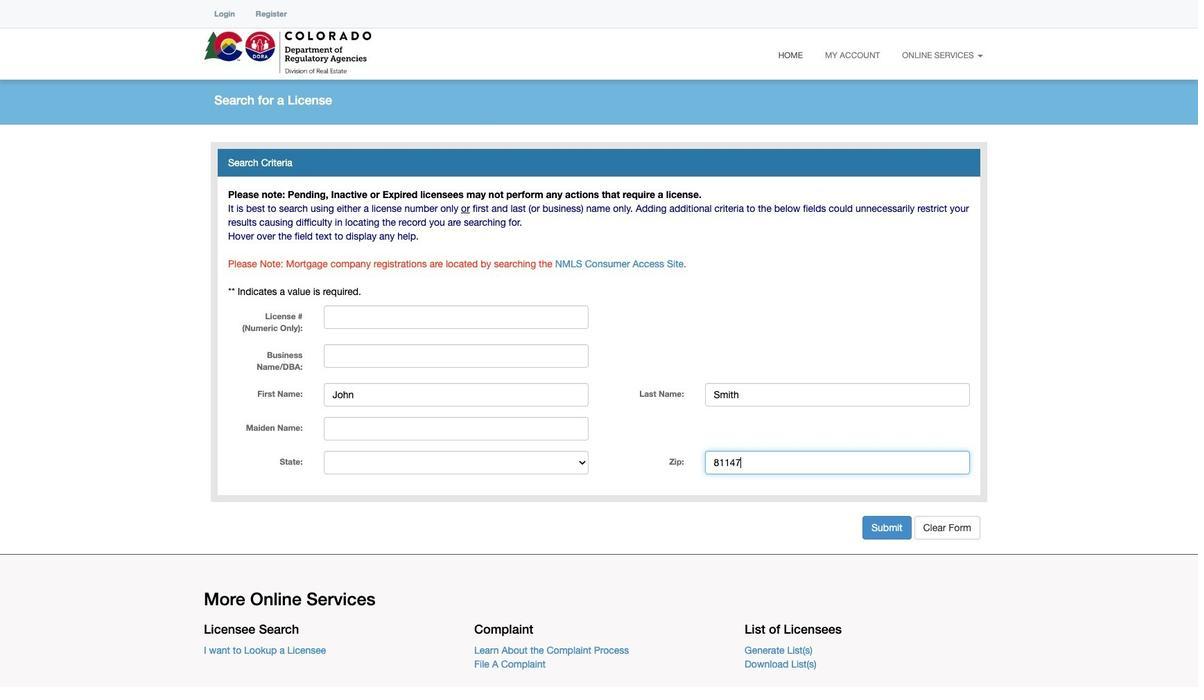 Task type: vqa. For each thing, say whether or not it's contained in the screenshot.
button
yes



Task type: describe. For each thing, give the bounding box(es) containing it.
colorado division of real estate image
[[204, 31, 372, 80]]



Task type: locate. For each thing, give the bounding box(es) containing it.
None text field
[[323, 306, 589, 329], [323, 383, 589, 407], [705, 383, 970, 407], [323, 417, 589, 441], [705, 451, 970, 475], [323, 306, 589, 329], [323, 383, 589, 407], [705, 383, 970, 407], [323, 417, 589, 441], [705, 451, 970, 475]]

None button
[[914, 517, 980, 540]]

None submit
[[862, 517, 911, 540]]

None text field
[[323, 345, 589, 368]]



